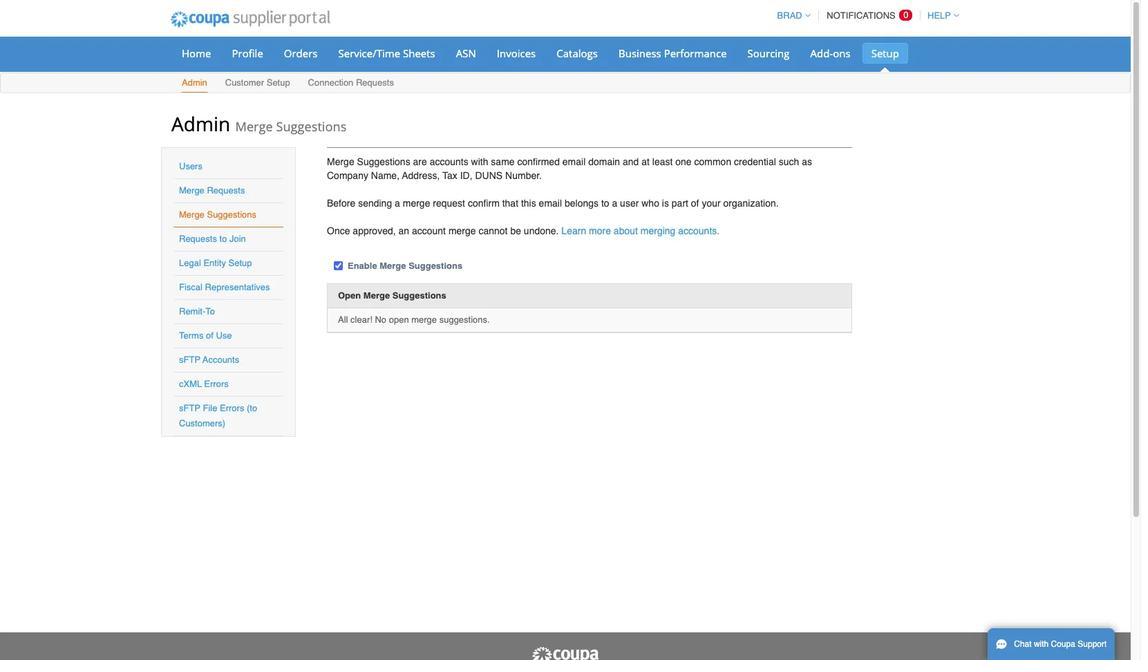 Task type: locate. For each thing, give the bounding box(es) containing it.
as
[[802, 156, 812, 167]]

orders link
[[275, 43, 327, 64]]

with up duns
[[471, 156, 488, 167]]

sftp up 'cxml'
[[179, 355, 200, 365]]

with inside merge suggestions are accounts with same confirmed email domain and at least one common credential such as company name, address, tax id, duns number.
[[471, 156, 488, 167]]

cxml errors
[[179, 379, 229, 389]]

accounts
[[430, 156, 468, 167]]

0 vertical spatial requests
[[356, 77, 394, 88]]

credential
[[734, 156, 776, 167]]

coupa supplier portal image
[[161, 2, 339, 37], [531, 646, 600, 660]]

business
[[619, 46, 661, 60]]

coupa
[[1051, 639, 1076, 649]]

requests up legal at left top
[[179, 234, 217, 244]]

merge suggestions
[[179, 209, 256, 220]]

0 horizontal spatial a
[[395, 198, 400, 209]]

undone.
[[524, 225, 559, 236]]

accounts.
[[678, 225, 720, 236]]

0 vertical spatial coupa supplier portal image
[[161, 2, 339, 37]]

sftp inside sftp file errors (to customers)
[[179, 403, 200, 413]]

name,
[[371, 170, 400, 181]]

admin for admin
[[182, 77, 207, 88]]

requests for merge requests
[[207, 185, 245, 196]]

suggestions up "all clear! no open merge suggestions."
[[392, 290, 446, 300]]

None checkbox
[[334, 261, 343, 270]]

1 vertical spatial to
[[220, 234, 227, 244]]

1 vertical spatial setup
[[267, 77, 290, 88]]

home
[[182, 46, 211, 60]]

admin
[[182, 77, 207, 88], [171, 111, 230, 137]]

domain
[[588, 156, 620, 167]]

request
[[433, 198, 465, 209]]

duns
[[475, 170, 503, 181]]

1 a from the left
[[395, 198, 400, 209]]

1 horizontal spatial of
[[691, 198, 699, 209]]

suggestions for admin
[[276, 118, 347, 135]]

navigation containing notifications 0
[[771, 2, 960, 29]]

admin down home
[[182, 77, 207, 88]]

terms of use
[[179, 330, 232, 341]]

2 a from the left
[[612, 198, 617, 209]]

brad link
[[771, 10, 811, 21]]

business performance link
[[610, 43, 736, 64]]

to right belongs
[[601, 198, 609, 209]]

asn
[[456, 46, 476, 60]]

suggestions down account
[[409, 261, 463, 271]]

0 vertical spatial email
[[563, 156, 586, 167]]

of
[[691, 198, 699, 209], [206, 330, 213, 341]]

setup
[[871, 46, 899, 60], [267, 77, 290, 88], [228, 258, 252, 268]]

2 horizontal spatial setup
[[871, 46, 899, 60]]

0 vertical spatial of
[[691, 198, 699, 209]]

part
[[672, 198, 688, 209]]

merge down merge requests
[[179, 209, 205, 220]]

1 vertical spatial coupa supplier portal image
[[531, 646, 600, 660]]

2 sftp from the top
[[179, 403, 200, 413]]

admin merge suggestions
[[171, 111, 347, 137]]

sourcing link
[[739, 43, 799, 64]]

suggestions inside merge suggestions are accounts with same confirmed email domain and at least one common credential such as company name, address, tax id, duns number.
[[357, 156, 410, 167]]

home link
[[173, 43, 220, 64]]

setup down the join
[[228, 258, 252, 268]]

to
[[205, 306, 215, 317]]

1 vertical spatial with
[[1034, 639, 1049, 649]]

be
[[510, 225, 521, 236]]

before
[[327, 198, 355, 209]]

2 vertical spatial setup
[[228, 258, 252, 268]]

1 vertical spatial sftp
[[179, 403, 200, 413]]

customers)
[[179, 418, 225, 429]]

requests down service/time
[[356, 77, 394, 88]]

merge down address,
[[403, 198, 430, 209]]

merge down customer setup link
[[235, 118, 273, 135]]

sftp accounts link
[[179, 355, 239, 365]]

legal entity setup link
[[179, 258, 252, 268]]

id,
[[460, 170, 473, 181]]

to left the join
[[220, 234, 227, 244]]

chat with coupa support
[[1014, 639, 1107, 649]]

1 sftp from the top
[[179, 355, 200, 365]]

suggestions
[[276, 118, 347, 135], [357, 156, 410, 167], [207, 209, 256, 220], [409, 261, 463, 271], [392, 290, 446, 300]]

entity
[[204, 258, 226, 268]]

0 horizontal spatial to
[[220, 234, 227, 244]]

1 horizontal spatial to
[[601, 198, 609, 209]]

suggestions for open
[[392, 290, 446, 300]]

add-ons link
[[802, 43, 860, 64]]

0 vertical spatial sftp
[[179, 355, 200, 365]]

0 vertical spatial merge
[[403, 198, 430, 209]]

least
[[652, 156, 673, 167]]

of left use
[[206, 330, 213, 341]]

remit-to
[[179, 306, 215, 317]]

1 vertical spatial admin
[[171, 111, 230, 137]]

help
[[928, 10, 951, 21]]

notifications 0
[[827, 10, 909, 21]]

are
[[413, 156, 427, 167]]

0 vertical spatial errors
[[204, 379, 229, 389]]

1 horizontal spatial setup
[[267, 77, 290, 88]]

errors inside sftp file errors (to customers)
[[220, 403, 244, 413]]

a right sending in the left of the page
[[395, 198, 400, 209]]

company
[[327, 170, 368, 181]]

email left domain
[[563, 156, 586, 167]]

0 vertical spatial admin
[[182, 77, 207, 88]]

2 vertical spatial merge
[[411, 315, 437, 325]]

your
[[702, 198, 721, 209]]

0 horizontal spatial coupa supplier portal image
[[161, 2, 339, 37]]

number.
[[505, 170, 542, 181]]

legal
[[179, 258, 201, 268]]

a left user
[[612, 198, 617, 209]]

that
[[502, 198, 518, 209]]

cxml errors link
[[179, 379, 229, 389]]

clear!
[[351, 315, 373, 325]]

errors left the (to
[[220, 403, 244, 413]]

performance
[[664, 46, 727, 60]]

0 horizontal spatial of
[[206, 330, 213, 341]]

setup down notifications 0
[[871, 46, 899, 60]]

who
[[642, 198, 659, 209]]

1 vertical spatial merge
[[449, 225, 476, 236]]

and
[[623, 156, 639, 167]]

1 horizontal spatial a
[[612, 198, 617, 209]]

open
[[338, 290, 361, 300]]

sftp up customers)
[[179, 403, 200, 413]]

merge down users
[[179, 185, 205, 196]]

sending
[[358, 198, 392, 209]]

once approved, an account merge cannot be undone. learn more about merging accounts.
[[327, 225, 720, 236]]

suggestions up name,
[[357, 156, 410, 167]]

1 vertical spatial email
[[539, 198, 562, 209]]

email right this
[[539, 198, 562, 209]]

catalogs link
[[548, 43, 607, 64]]

service/time sheets link
[[329, 43, 444, 64]]

with
[[471, 156, 488, 167], [1034, 639, 1049, 649]]

suggestions down connection
[[276, 118, 347, 135]]

of right part
[[691, 198, 699, 209]]

0 horizontal spatial with
[[471, 156, 488, 167]]

merge down request
[[449, 225, 476, 236]]

address,
[[402, 170, 440, 181]]

0 vertical spatial with
[[471, 156, 488, 167]]

with right chat
[[1034, 639, 1049, 649]]

connection requests link
[[307, 75, 395, 93]]

legal entity setup
[[179, 258, 252, 268]]

all clear! no open merge suggestions.
[[338, 315, 490, 325]]

is
[[662, 198, 669, 209]]

use
[[216, 330, 232, 341]]

user
[[620, 198, 639, 209]]

merge right open
[[411, 315, 437, 325]]

setup right customer
[[267, 77, 290, 88]]

add-
[[811, 46, 833, 60]]

requests
[[356, 77, 394, 88], [207, 185, 245, 196], [179, 234, 217, 244]]

1 horizontal spatial with
[[1034, 639, 1049, 649]]

requests up merge suggestions link
[[207, 185, 245, 196]]

navigation
[[771, 2, 960, 29]]

support
[[1078, 639, 1107, 649]]

errors down accounts
[[204, 379, 229, 389]]

1 vertical spatial requests
[[207, 185, 245, 196]]

merge inside merge suggestions are accounts with same confirmed email domain and at least one common credential such as company name, address, tax id, duns number.
[[327, 156, 354, 167]]

merge up company
[[327, 156, 354, 167]]

admin down admin link on the left top of the page
[[171, 111, 230, 137]]

merging
[[641, 225, 676, 236]]

more
[[589, 225, 611, 236]]

merge up open merge suggestions
[[380, 261, 406, 271]]

suggestions inside admin merge suggestions
[[276, 118, 347, 135]]

an
[[399, 225, 409, 236]]

1 vertical spatial errors
[[220, 403, 244, 413]]



Task type: vqa. For each thing, say whether or not it's contained in the screenshot.
Enable
yes



Task type: describe. For each thing, give the bounding box(es) containing it.
orders
[[284, 46, 318, 60]]

all
[[338, 315, 348, 325]]

cxml
[[179, 379, 202, 389]]

sourcing
[[748, 46, 790, 60]]

connection
[[308, 77, 353, 88]]

invoices link
[[488, 43, 545, 64]]

merge up no
[[363, 290, 390, 300]]

ons
[[833, 46, 851, 60]]

enable merge suggestions
[[348, 261, 463, 271]]

add-ons
[[811, 46, 851, 60]]

invoices
[[497, 46, 536, 60]]

organization.
[[723, 198, 779, 209]]

merge requests link
[[179, 185, 245, 196]]

such
[[779, 156, 799, 167]]

learn more about merging accounts. link
[[562, 225, 720, 236]]

asn link
[[447, 43, 485, 64]]

customer
[[225, 77, 264, 88]]

sftp file errors (to customers) link
[[179, 403, 257, 429]]

open merge suggestions
[[338, 290, 446, 300]]

sheets
[[403, 46, 435, 60]]

at
[[642, 156, 650, 167]]

confirm
[[468, 198, 500, 209]]

suggestions up the join
[[207, 209, 256, 220]]

suggestions for enable
[[409, 261, 463, 271]]

once
[[327, 225, 350, 236]]

merge inside admin merge suggestions
[[235, 118, 273, 135]]

help link
[[922, 10, 960, 21]]

belongs
[[565, 198, 599, 209]]

join
[[229, 234, 246, 244]]

customer setup
[[225, 77, 290, 88]]

1 vertical spatial of
[[206, 330, 213, 341]]

service/time sheets
[[338, 46, 435, 60]]

remit-
[[179, 306, 206, 317]]

cannot
[[479, 225, 508, 236]]

profile
[[232, 46, 263, 60]]

account
[[412, 225, 446, 236]]

users
[[179, 161, 203, 171]]

open
[[389, 315, 409, 325]]

accounts
[[203, 355, 239, 365]]

sftp file errors (to customers)
[[179, 403, 257, 429]]

sftp for sftp accounts
[[179, 355, 200, 365]]

business performance
[[619, 46, 727, 60]]

requests to join link
[[179, 234, 246, 244]]

common
[[694, 156, 732, 167]]

requests for connection requests
[[356, 77, 394, 88]]

confirmed
[[517, 156, 560, 167]]

no
[[375, 315, 386, 325]]

merge requests
[[179, 185, 245, 196]]

merge for account
[[449, 225, 476, 236]]

suggestions.
[[439, 315, 490, 325]]

merge for open
[[411, 315, 437, 325]]

fiscal representatives link
[[179, 282, 270, 292]]

sftp accounts
[[179, 355, 239, 365]]

brad
[[777, 10, 802, 21]]

0
[[904, 10, 909, 20]]

sftp for sftp file errors (to customers)
[[179, 403, 200, 413]]

1 horizontal spatial coupa supplier portal image
[[531, 646, 600, 660]]

0 vertical spatial to
[[601, 198, 609, 209]]

setup link
[[862, 43, 908, 64]]

terms of use link
[[179, 330, 232, 341]]

merge suggestions are accounts with same confirmed email domain and at least one common credential such as company name, address, tax id, duns number.
[[327, 156, 812, 181]]

fiscal
[[179, 282, 203, 292]]

with inside button
[[1034, 639, 1049, 649]]

this
[[521, 198, 536, 209]]

admin for admin merge suggestions
[[171, 111, 230, 137]]

chat
[[1014, 639, 1032, 649]]

profile link
[[223, 43, 272, 64]]

representatives
[[205, 282, 270, 292]]

same
[[491, 156, 515, 167]]

2 vertical spatial requests
[[179, 234, 217, 244]]

users link
[[179, 161, 203, 171]]

connection requests
[[308, 77, 394, 88]]

0 horizontal spatial setup
[[228, 258, 252, 268]]

admin link
[[181, 75, 208, 93]]

remit-to link
[[179, 306, 215, 317]]

catalogs
[[557, 46, 598, 60]]

one
[[676, 156, 692, 167]]

email inside merge suggestions are accounts with same confirmed email domain and at least one common credential such as company name, address, tax id, duns number.
[[563, 156, 586, 167]]

0 vertical spatial setup
[[871, 46, 899, 60]]

terms
[[179, 330, 204, 341]]

about
[[614, 225, 638, 236]]



